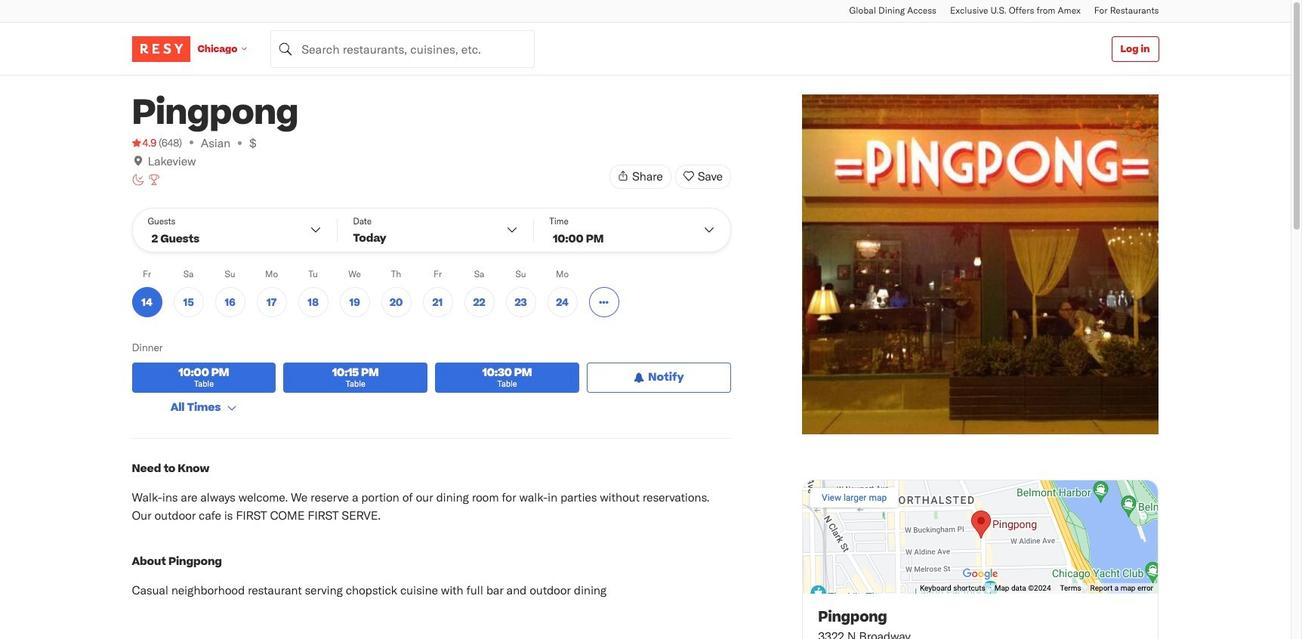 Task type: describe. For each thing, give the bounding box(es) containing it.
4.9 out of 5 stars image
[[132, 135, 156, 150]]

Search restaurants, cuisines, etc. text field
[[271, 30, 535, 68]]



Task type: locate. For each thing, give the bounding box(es) containing it.
None field
[[271, 30, 535, 68]]



